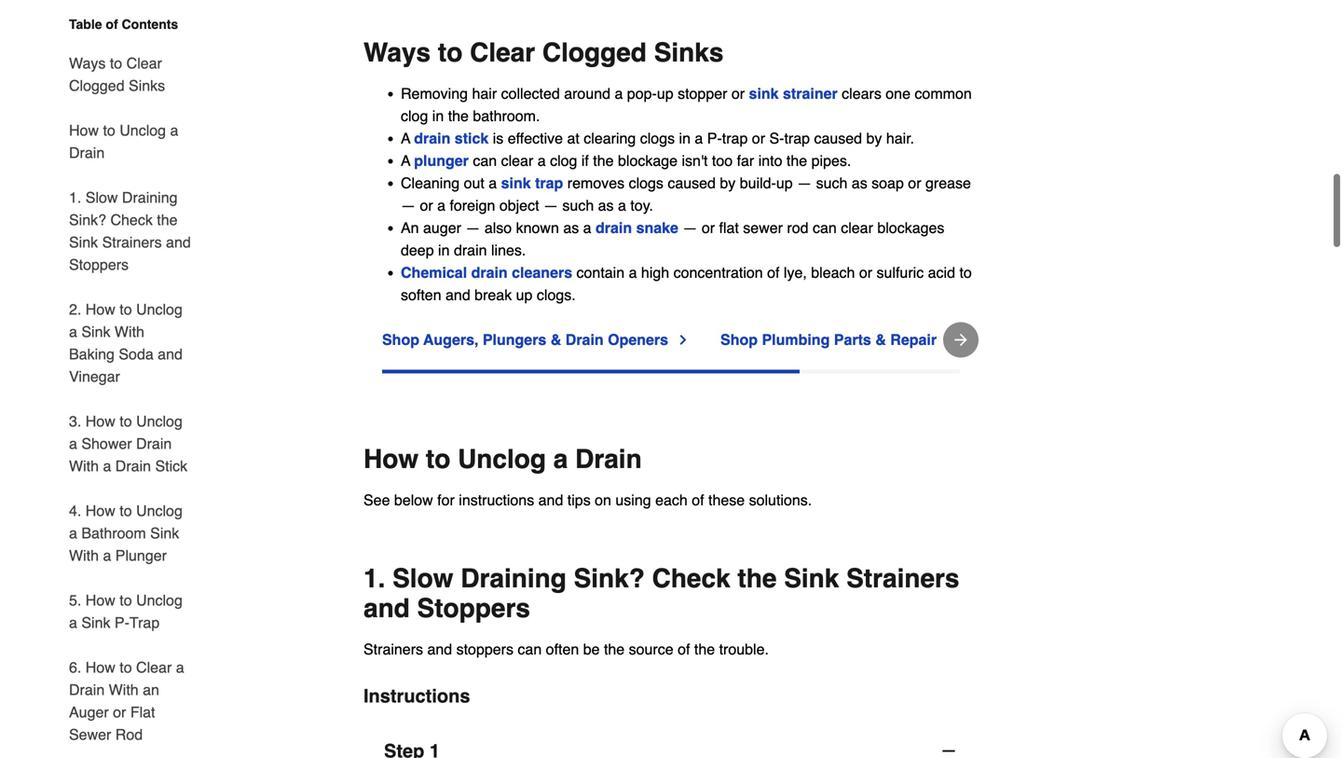 Task type: vqa. For each thing, say whether or not it's contained in the screenshot.
"Flooring" inside the CALI Pro Classic Redefined Pine 20-mil x 7-in W x 48-in L Waterproof and Water Resistant Interlocking Luxury Vinyl Plank Flooring (23.77-sq ft/ Carton) Model # 7904108400
no



Task type: locate. For each thing, give the bounding box(es) containing it.
with
[[115, 323, 144, 340], [69, 457, 99, 475], [69, 547, 99, 564], [109, 681, 139, 698]]

1. slow draining sink? check the sink strainers and stoppers
[[69, 189, 191, 273], [364, 564, 960, 624]]

to inside the 4. how to unclog a bathroom sink with a plunger
[[120, 502, 132, 519]]

far
[[737, 152, 755, 169]]

clear inside a drain stick is effective at clearing clogs in a p-trap or s-trap caused by hair. a plunger can clear a clog if the blockage isn't too far into the pipes.
[[501, 152, 534, 169]]

can up cleaning out a sink trap
[[473, 152, 497, 169]]

0 horizontal spatial clear
[[501, 152, 534, 169]]

to up soda
[[120, 301, 132, 318]]

0 vertical spatial sink
[[749, 85, 779, 102]]

1 vertical spatial in
[[679, 130, 691, 147]]

to down table of contents
[[110, 55, 122, 72]]

scrollbar
[[382, 370, 800, 374]]

into
[[759, 152, 783, 169]]

sink inside 5. how to unclog a sink p-trap
[[81, 614, 110, 631]]

isn't
[[682, 152, 708, 169]]

unclog inside the 4. how to unclog a bathroom sink with a plunger
[[136, 502, 183, 519]]

soften
[[401, 286, 442, 304]]

1 horizontal spatial how to unclog a drain
[[364, 445, 642, 474]]

with left an
[[109, 681, 139, 698]]

clear
[[501, 152, 534, 169], [841, 219, 874, 237]]

0 horizontal spatial &
[[551, 331, 562, 348]]

1 vertical spatial check
[[652, 564, 731, 594]]

drain inside "— or flat sewer rod can clear blockages deep in drain lines."
[[454, 242, 487, 259]]

if
[[582, 152, 589, 169]]

stick
[[455, 130, 489, 147]]

check down each
[[652, 564, 731, 594]]

hair.
[[887, 130, 915, 147]]

1. down the see
[[364, 564, 385, 594]]

clear up bleach
[[841, 219, 874, 237]]

sink up plunger
[[150, 525, 179, 542]]

1 vertical spatial such
[[563, 197, 594, 214]]

how to unclog a drain up instructions
[[364, 445, 642, 474]]

clog left if
[[550, 152, 578, 169]]

0 vertical spatial clog
[[401, 107, 428, 125]]

drain snake link
[[596, 219, 679, 237]]

1 a from the top
[[401, 130, 411, 147]]

how inside the 3. how to unclog a shower drain with a drain stick
[[86, 413, 115, 430]]

2 vertical spatial in
[[438, 242, 450, 259]]

1 vertical spatial caused
[[668, 175, 716, 192]]

2 a from the top
[[401, 152, 411, 169]]

or inside a drain stick is effective at clearing clogs in a p-trap or s-trap caused by hair. a plunger can clear a clog if the blockage isn't too far into the pipes.
[[752, 130, 766, 147]]

1 horizontal spatial shop
[[721, 331, 758, 348]]

how up "shower"
[[86, 413, 115, 430]]

up down into
[[777, 175, 793, 192]]

and
[[166, 234, 191, 251], [446, 286, 471, 304], [158, 346, 183, 363], [539, 492, 564, 509], [364, 594, 410, 624], [428, 641, 452, 658]]

trap
[[723, 130, 748, 147], [785, 130, 810, 147], [535, 175, 564, 192]]

1. inside table of contents element
[[69, 189, 81, 206]]

0 vertical spatial clear
[[501, 152, 534, 169]]

1 vertical spatial p-
[[115, 614, 130, 631]]

6. how to clear a drain with an auger or flat sewer rod
[[69, 659, 184, 743]]

as right the 'known'
[[564, 219, 579, 237]]

0 vertical spatial in
[[433, 107, 444, 125]]

how for 2. how to unclog a sink with baking soda and vinegar
[[86, 301, 115, 318]]

& for drain
[[551, 331, 562, 348]]

plunger
[[414, 152, 469, 169]]

1 vertical spatial strainers
[[847, 564, 960, 594]]

plumbing
[[762, 331, 830, 348]]

check
[[110, 211, 153, 228], [652, 564, 731, 594]]

caused inside removes clogs caused by build-up — such as soap or grease — or a foreign object — such as a toy.
[[668, 175, 716, 192]]

stoppers
[[457, 641, 514, 658]]

slow down below
[[393, 564, 454, 594]]

draining up stoppers
[[461, 564, 567, 594]]

to up trap
[[120, 592, 132, 609]]

a left "drain stick" link
[[401, 130, 411, 147]]

shop for shop augers, plungers & drain openers
[[382, 331, 420, 348]]

to right the acid
[[960, 264, 972, 281]]

such down pipes.
[[817, 175, 848, 192]]

auger
[[69, 704, 109, 721]]

ways to clear clogged sinks up collected
[[364, 38, 724, 68]]

1 horizontal spatial 1. slow draining sink? check the sink strainers and stoppers
[[364, 564, 960, 624]]

to up flat
[[120, 659, 132, 676]]

0 vertical spatial up
[[657, 85, 674, 102]]

caused
[[815, 130, 863, 147], [668, 175, 716, 192]]

up left stopper
[[657, 85, 674, 102]]

1. down the how to unclog a drain link
[[69, 189, 81, 206]]

ways to clear clogged sinks down table of contents
[[69, 55, 165, 94]]

one
[[886, 85, 911, 102]]

how inside the how to unclog a drain link
[[69, 122, 99, 139]]

how down ways to clear clogged sinks link
[[69, 122, 99, 139]]

instructions
[[364, 686, 470, 707]]

a inside "2. how to unclog a sink with baking soda and vinegar"
[[69, 323, 77, 340]]

around
[[564, 85, 611, 102]]

clogs down blockage
[[629, 175, 664, 192]]

by down too
[[720, 175, 736, 192]]

a inside 5. how to unclog a sink p-trap
[[69, 614, 77, 631]]

clear up sink trap link
[[501, 152, 534, 169]]

0 vertical spatial caused
[[815, 130, 863, 147]]

on
[[595, 492, 612, 509]]

how inside 5. how to unclog a sink p-trap
[[86, 592, 115, 609]]

1 vertical spatial clear
[[841, 219, 874, 237]]

0 vertical spatial strainers
[[102, 234, 162, 251]]

& right plungers
[[551, 331, 562, 348]]

be
[[583, 641, 600, 658]]

0 horizontal spatial caused
[[668, 175, 716, 192]]

0 horizontal spatial check
[[110, 211, 153, 228]]

cleaners
[[512, 264, 573, 281]]

1. slow draining sink? check the sink strainers and stoppers down the how to unclog a drain link
[[69, 189, 191, 273]]

removing
[[401, 85, 468, 102]]

sinks up stopper
[[654, 38, 724, 68]]

1 vertical spatial by
[[720, 175, 736, 192]]

arrow right image
[[952, 331, 971, 349]]

1 vertical spatial sinks
[[129, 77, 165, 94]]

plungers
[[483, 331, 547, 348]]

in up isn't
[[679, 130, 691, 147]]

unclog inside "2. how to unclog a sink with baking soda and vinegar"
[[136, 301, 183, 318]]

1 horizontal spatial clog
[[550, 152, 578, 169]]

soap
[[872, 175, 904, 192]]

sink down 5.
[[81, 614, 110, 631]]

up down cleaners
[[516, 286, 533, 304]]

contain
[[577, 264, 625, 281]]

0 horizontal spatial ways
[[69, 55, 106, 72]]

shop down soften
[[382, 331, 420, 348]]

0 horizontal spatial slow
[[86, 189, 118, 206]]

chevron right image
[[676, 333, 691, 348]]

1 vertical spatial can
[[813, 219, 837, 237]]

1 horizontal spatial clogged
[[543, 38, 647, 68]]

slow
[[86, 189, 118, 206], [393, 564, 454, 594]]

1 horizontal spatial 1.
[[364, 564, 385, 594]]

0 vertical spatial 1.
[[69, 189, 81, 206]]

how up the see
[[364, 445, 419, 474]]

drain up 'chemical drain cleaners'
[[454, 242, 487, 259]]

unclog
[[120, 122, 166, 139], [136, 301, 183, 318], [136, 413, 183, 430], [458, 445, 546, 474], [136, 502, 183, 519], [136, 592, 183, 609]]

0 horizontal spatial up
[[516, 286, 533, 304]]

1 shop from the left
[[382, 331, 420, 348]]

is
[[493, 130, 504, 147]]

to down ways to clear clogged sinks link
[[103, 122, 115, 139]]

2 vertical spatial can
[[518, 641, 542, 658]]

how to unclog a drain down ways to clear clogged sinks link
[[69, 122, 178, 161]]

0 vertical spatial sink?
[[69, 211, 106, 228]]

p- inside 5. how to unclog a sink p-trap
[[115, 614, 130, 631]]

caused down isn't
[[668, 175, 716, 192]]

drain inside 6. how to clear a drain with an auger or flat sewer rod
[[69, 681, 105, 698]]

1 vertical spatial sink
[[501, 175, 531, 192]]

in inside "— or flat sewer rod can clear blockages deep in drain lines."
[[438, 242, 450, 259]]

in inside clears one common clog in the bathroom.
[[433, 107, 444, 125]]

stopper
[[678, 85, 728, 102]]

sink up the object
[[501, 175, 531, 192]]

0 horizontal spatial as
[[564, 219, 579, 237]]

1 vertical spatial clogged
[[69, 77, 125, 94]]

clog
[[401, 107, 428, 125], [550, 152, 578, 169]]

0 horizontal spatial sink?
[[69, 211, 106, 228]]

clogs
[[640, 130, 675, 147], [629, 175, 664, 192]]

0 horizontal spatial shop
[[382, 331, 420, 348]]

5.
[[69, 592, 81, 609]]

0 vertical spatial p-
[[708, 130, 723, 147]]

unclog for 4. how to unclog a bathroom sink with a plunger
[[136, 502, 183, 519]]

can right rod
[[813, 219, 837, 237]]

or
[[732, 85, 745, 102], [752, 130, 766, 147], [909, 175, 922, 192], [420, 197, 433, 214], [702, 219, 715, 237], [860, 264, 873, 281], [113, 704, 126, 721]]

how right 5.
[[86, 592, 115, 609]]

1 horizontal spatial ways to clear clogged sinks
[[364, 38, 724, 68]]

& inside "link"
[[551, 331, 562, 348]]

2 horizontal spatial can
[[813, 219, 837, 237]]

1 vertical spatial 1. slow draining sink? check the sink strainers and stoppers
[[364, 564, 960, 624]]

1 vertical spatial clog
[[550, 152, 578, 169]]

drain
[[69, 144, 105, 161], [566, 331, 604, 348], [136, 435, 172, 452], [575, 445, 642, 474], [115, 457, 151, 475], [69, 681, 105, 698]]

1 horizontal spatial draining
[[461, 564, 567, 594]]

1 vertical spatial clogs
[[629, 175, 664, 192]]

unclog up soda
[[136, 301, 183, 318]]

minus image
[[940, 742, 959, 758]]

too
[[712, 152, 733, 169]]

0 vertical spatial such
[[817, 175, 848, 192]]

sink up baking
[[81, 323, 110, 340]]

check down the how to unclog a drain link
[[110, 211, 153, 228]]

in down 'auger'
[[438, 242, 450, 259]]

0 vertical spatial clogs
[[640, 130, 675, 147]]

0 horizontal spatial sink
[[501, 175, 531, 192]]

how inside 6. how to clear a drain with an auger or flat sewer rod
[[86, 659, 115, 676]]

1 vertical spatial a
[[401, 152, 411, 169]]

to up the bathroom
[[120, 502, 132, 519]]

how for 4. how to unclog a bathroom sink with a plunger
[[86, 502, 115, 519]]

1 horizontal spatial by
[[867, 130, 883, 147]]

of left lye,
[[768, 264, 780, 281]]

1 vertical spatial slow
[[393, 564, 454, 594]]

a inside 6. how to clear a drain with an auger or flat sewer rod
[[176, 659, 184, 676]]

of
[[106, 17, 118, 32], [768, 264, 780, 281], [692, 492, 705, 509], [678, 641, 690, 658]]

such
[[817, 175, 848, 192], [563, 197, 594, 214]]

1 vertical spatial sink?
[[574, 564, 645, 594]]

1 horizontal spatial p-
[[708, 130, 723, 147]]

0 vertical spatial how to unclog a drain
[[69, 122, 178, 161]]

a inside contain a high concentration of lye, bleach or sulfuric acid to soften and break up clogs.
[[629, 264, 637, 281]]

clogged
[[543, 38, 647, 68], [69, 77, 125, 94]]

strainers
[[102, 234, 162, 251], [847, 564, 960, 594], [364, 641, 423, 658]]

common
[[915, 85, 972, 102]]

sulfuric
[[877, 264, 924, 281]]

of right table
[[106, 17, 118, 32]]

clogged up around
[[543, 38, 647, 68]]

unclog down stick
[[136, 502, 183, 519]]

with down the bathroom
[[69, 547, 99, 564]]

a up cleaning
[[401, 152, 411, 169]]

—
[[797, 175, 812, 192], [401, 197, 416, 214], [544, 197, 559, 214], [466, 219, 481, 237], [683, 219, 698, 237]]

unclog up stick
[[136, 413, 183, 430]]

0 horizontal spatial p-
[[115, 614, 130, 631]]

to inside the how to unclog a drain link
[[103, 122, 115, 139]]

1 vertical spatial up
[[777, 175, 793, 192]]

1. slow draining sink? check the sink strainers and stoppers up source
[[364, 564, 960, 624]]

0 vertical spatial can
[[473, 152, 497, 169]]

sink down solutions.
[[784, 564, 840, 594]]

& for repair
[[876, 331, 887, 348]]

sink? up be
[[574, 564, 645, 594]]

0 horizontal spatial sinks
[[129, 77, 165, 94]]

5. how to unclog a sink p-trap link
[[69, 578, 194, 645]]

how
[[69, 122, 99, 139], [86, 301, 115, 318], [86, 413, 115, 430], [364, 445, 419, 474], [86, 502, 115, 519], [86, 592, 115, 609], [86, 659, 115, 676]]

unclog inside 5. how to unclog a sink p-trap
[[136, 592, 183, 609]]

to inside 5. how to unclog a sink p-trap
[[120, 592, 132, 609]]

as left soap
[[852, 175, 868, 192]]

of inside contain a high concentration of lye, bleach or sulfuric acid to soften and break up clogs.
[[768, 264, 780, 281]]

how inside "2. how to unclog a sink with baking soda and vinegar"
[[86, 301, 115, 318]]

ways down table
[[69, 55, 106, 72]]

0 vertical spatial slow
[[86, 189, 118, 206]]

trap down the sink strainer link
[[785, 130, 810, 147]]

clearing
[[584, 130, 636, 147]]

2.
[[69, 301, 81, 318]]

draining inside table of contents element
[[122, 189, 178, 206]]

0 horizontal spatial how to unclog a drain
[[69, 122, 178, 161]]

0 horizontal spatial draining
[[122, 189, 178, 206]]

in inside a drain stick is effective at clearing clogs in a p-trap or s-trap caused by hair. a plunger can clear a clog if the blockage isn't too far into the pipes.
[[679, 130, 691, 147]]

0 vertical spatial 1. slow draining sink? check the sink strainers and stoppers
[[69, 189, 191, 273]]

by
[[867, 130, 883, 147], [720, 175, 736, 192]]

drain down "shower"
[[115, 457, 151, 475]]

flat
[[719, 219, 739, 237]]

1 horizontal spatial as
[[598, 197, 614, 214]]

sink up "2."
[[69, 234, 98, 251]]

trap up far
[[723, 130, 748, 147]]

a
[[615, 85, 623, 102], [170, 122, 178, 139], [695, 130, 703, 147], [538, 152, 546, 169], [489, 175, 497, 192], [437, 197, 446, 214], [618, 197, 627, 214], [583, 219, 592, 237], [629, 264, 637, 281], [69, 323, 77, 340], [69, 435, 77, 452], [554, 445, 568, 474], [103, 457, 111, 475], [69, 525, 77, 542], [103, 547, 111, 564], [69, 614, 77, 631], [176, 659, 184, 676]]

flat
[[130, 704, 155, 721]]

how to unclog a drain link
[[69, 108, 194, 175]]

1 horizontal spatial strainers
[[364, 641, 423, 658]]

to up for
[[426, 445, 451, 474]]

to inside "2. how to unclog a sink with baking soda and vinegar"
[[120, 301, 132, 318]]

unclog up trap
[[136, 592, 183, 609]]

1 horizontal spatial sink?
[[574, 564, 645, 594]]

or inside contain a high concentration of lye, bleach or sulfuric acid to soften and break up clogs.
[[860, 264, 873, 281]]

the up "drain stick" link
[[448, 107, 469, 125]]

contain a high concentration of lye, bleach or sulfuric acid to soften and break up clogs.
[[401, 264, 972, 304]]

the inside clears one common clog in the bathroom.
[[448, 107, 469, 125]]

for
[[438, 492, 455, 509]]

clogs inside a drain stick is effective at clearing clogs in a p-trap or s-trap caused by hair. a plunger can clear a clog if the blockage isn't too far into the pipes.
[[640, 130, 675, 147]]

in down removing
[[433, 107, 444, 125]]

pipes.
[[812, 152, 852, 169]]

2 vertical spatial strainers
[[364, 641, 423, 658]]

how inside the 4. how to unclog a bathroom sink with a plunger
[[86, 502, 115, 519]]

auger
[[423, 219, 462, 237]]

1 horizontal spatial &
[[876, 331, 887, 348]]

an
[[143, 681, 159, 698]]

ways up removing
[[364, 38, 431, 68]]

0 horizontal spatial trap
[[535, 175, 564, 192]]

the down the how to unclog a drain link
[[157, 211, 178, 228]]

unclog inside the 3. how to unclog a shower drain with a drain stick
[[136, 413, 183, 430]]

s-
[[770, 130, 785, 147]]

— down pipes.
[[797, 175, 812, 192]]

snake
[[637, 219, 679, 237]]

& right parts
[[876, 331, 887, 348]]

collected
[[501, 85, 560, 102]]

1 horizontal spatial stoppers
[[417, 594, 531, 624]]

clogs inside removes clogs caused by build-up — such as soap or grease — or a foreign object — such as a toy.
[[629, 175, 664, 192]]

sink left strainer
[[749, 85, 779, 102]]

— right snake at the top of page
[[683, 219, 698, 237]]

often
[[546, 641, 579, 658]]

how for 3. how to unclog a shower drain with a drain stick
[[86, 413, 115, 430]]

1. slow draining sink? check the sink strainers and stoppers inside table of contents element
[[69, 189, 191, 273]]

how right "2."
[[86, 301, 115, 318]]

to inside contain a high concentration of lye, bleach or sulfuric acid to soften and break up clogs.
[[960, 264, 972, 281]]

plunger
[[115, 547, 167, 564]]

0 vertical spatial clogged
[[543, 38, 647, 68]]

can left often
[[518, 641, 542, 658]]

2 shop from the left
[[721, 331, 758, 348]]

as down the removes
[[598, 197, 614, 214]]

0 vertical spatial stoppers
[[69, 256, 129, 273]]

0 vertical spatial check
[[110, 211, 153, 228]]

trap up the object
[[535, 175, 564, 192]]

sinks
[[654, 38, 724, 68], [129, 77, 165, 94]]

clears
[[842, 85, 882, 102]]

0 vertical spatial a
[[401, 130, 411, 147]]

0 horizontal spatial can
[[473, 152, 497, 169]]

0 horizontal spatial 1. slow draining sink? check the sink strainers and stoppers
[[69, 189, 191, 273]]

0 horizontal spatial stoppers
[[69, 256, 129, 273]]

0 horizontal spatial clogged
[[69, 77, 125, 94]]

0 vertical spatial sinks
[[654, 38, 724, 68]]

shop inside "link"
[[382, 331, 420, 348]]

or inside "— or flat sewer rod can clear blockages deep in drain lines."
[[702, 219, 715, 237]]

0 vertical spatial as
[[852, 175, 868, 192]]

the right if
[[593, 152, 614, 169]]

these
[[709, 492, 745, 509]]

with inside the 4. how to unclog a bathroom sink with a plunger
[[69, 547, 99, 564]]

as
[[852, 175, 868, 192], [598, 197, 614, 214], [564, 219, 579, 237]]

unclog for 2. how to unclog a sink with baking soda and vinegar
[[136, 301, 183, 318]]

stoppers up "2."
[[69, 256, 129, 273]]

ways to clear clogged sinks inside ways to clear clogged sinks link
[[69, 55, 165, 94]]

0 horizontal spatial strainers
[[102, 234, 162, 251]]

0 horizontal spatial by
[[720, 175, 736, 192]]

0 horizontal spatial clog
[[401, 107, 428, 125]]

sink? down the how to unclog a drain link
[[69, 211, 106, 228]]

to
[[438, 38, 463, 68], [110, 55, 122, 72], [103, 122, 115, 139], [960, 264, 972, 281], [120, 301, 132, 318], [120, 413, 132, 430], [426, 445, 451, 474], [120, 502, 132, 519], [120, 592, 132, 609], [120, 659, 132, 676]]

1 horizontal spatial caused
[[815, 130, 863, 147]]

clogged down table
[[69, 77, 125, 94]]

known
[[516, 219, 559, 237]]

1 & from the left
[[551, 331, 562, 348]]

1 vertical spatial 1.
[[364, 564, 385, 594]]

drain stick link
[[414, 130, 489, 147]]

drain up stick
[[136, 435, 172, 452]]

2 & from the left
[[876, 331, 887, 348]]

by left hair.
[[867, 130, 883, 147]]

1 horizontal spatial clear
[[841, 219, 874, 237]]

how right 6.
[[86, 659, 115, 676]]

drain down ways to clear clogged sinks link
[[69, 144, 105, 161]]

drain up auger
[[69, 681, 105, 698]]

1 vertical spatial as
[[598, 197, 614, 214]]



Task type: describe. For each thing, give the bounding box(es) containing it.
6.
[[69, 659, 81, 676]]

foreign
[[450, 197, 496, 214]]

1 horizontal spatial sinks
[[654, 38, 724, 68]]

clogged inside 'ways to clear clogged sinks'
[[69, 77, 125, 94]]

2 horizontal spatial trap
[[785, 130, 810, 147]]

chemical drain cleaners link
[[401, 264, 573, 281]]

— down foreign
[[466, 219, 481, 237]]

solutions.
[[749, 492, 812, 509]]

sink trap link
[[501, 175, 564, 192]]

contents
[[122, 17, 178, 32]]

cleaning
[[401, 175, 460, 192]]

source
[[629, 641, 674, 658]]

caused inside a drain stick is effective at clearing clogs in a p-trap or s-trap caused by hair. a plunger can clear a clog if the blockage isn't too far into the pipes.
[[815, 130, 863, 147]]

1 horizontal spatial slow
[[393, 564, 454, 594]]

cleaning out a sink trap
[[401, 175, 564, 192]]

stoppers inside table of contents element
[[69, 256, 129, 273]]

lye,
[[784, 264, 807, 281]]

see below for instructions and tips on using each of these solutions.
[[364, 492, 812, 509]]

with inside the 3. how to unclog a shower drain with a drain stick
[[69, 457, 99, 475]]

bleach
[[812, 264, 856, 281]]

slow inside 1. slow draining sink? check the sink strainers and stoppers link
[[86, 189, 118, 206]]

clog inside a drain stick is effective at clearing clogs in a p-trap or s-trap caused by hair. a plunger can clear a clog if the blockage isn't too far into the pipes.
[[550, 152, 578, 169]]

to inside the 3. how to unclog a shower drain with a drain stick
[[120, 413, 132, 430]]

clear inside "— or flat sewer rod can clear blockages deep in drain lines."
[[841, 219, 874, 237]]

hair
[[472, 85, 497, 102]]

0 horizontal spatial such
[[563, 197, 594, 214]]

the right be
[[604, 641, 625, 658]]

the up trouble.
[[738, 564, 777, 594]]

removes
[[568, 175, 625, 192]]

with inside "2. how to unclog a sink with baking soda and vinegar"
[[115, 323, 144, 340]]

the left trouble.
[[695, 641, 715, 658]]

sink? inside table of contents element
[[69, 211, 106, 228]]

removes clogs caused by build-up — such as soap or grease — or a foreign object — such as a toy.
[[401, 175, 972, 214]]

by inside removes clogs caused by build-up — such as soap or grease — or a foreign object — such as a toy.
[[720, 175, 736, 192]]

shop augers, plungers & drain openers link
[[382, 329, 691, 351]]

2 horizontal spatial as
[[852, 175, 868, 192]]

clear down contents
[[126, 55, 162, 72]]

tips
[[568, 492, 591, 509]]

see
[[364, 492, 390, 509]]

— up an auger — also known as a drain snake
[[544, 197, 559, 214]]

2 horizontal spatial strainers
[[847, 564, 960, 594]]

4.
[[69, 502, 81, 519]]

can inside a drain stick is effective at clearing clogs in a p-trap or s-trap caused by hair. a plunger can clear a clog if the blockage isn't too far into the pipes.
[[473, 152, 497, 169]]

blockage
[[618, 152, 678, 169]]

unclog up instructions
[[458, 445, 546, 474]]

drain up on
[[575, 445, 642, 474]]

concentration
[[674, 264, 763, 281]]

— or flat sewer rod can clear blockages deep in drain lines.
[[401, 219, 945, 259]]

2. how to unclog a sink with baking soda and vinegar link
[[69, 287, 194, 399]]

1 horizontal spatial can
[[518, 641, 542, 658]]

drain down toy.
[[596, 219, 632, 237]]

clog inside clears one common clog in the bathroom.
[[401, 107, 428, 125]]

drain inside a drain stick is effective at clearing clogs in a p-trap or s-trap caused by hair. a plunger can clear a clog if the blockage isn't too far into the pipes.
[[414, 130, 451, 147]]

unclog down ways to clear clogged sinks link
[[120, 122, 166, 139]]

below
[[394, 492, 433, 509]]

1 horizontal spatial ways
[[364, 38, 431, 68]]

using
[[616, 492, 652, 509]]

build-
[[740, 175, 777, 192]]

drain down clogs.
[[566, 331, 604, 348]]

shop plumbing parts & repair link
[[721, 329, 960, 351]]

strainer
[[783, 85, 838, 102]]

acid
[[928, 264, 956, 281]]

3. how to unclog a shower drain with a drain stick link
[[69, 399, 194, 489]]

table
[[69, 17, 102, 32]]

clears one common clog in the bathroom.
[[401, 85, 972, 125]]

pop-
[[627, 85, 657, 102]]

1 horizontal spatial trap
[[723, 130, 748, 147]]

drain inside how to unclog a drain
[[69, 144, 105, 161]]

3.
[[69, 413, 81, 430]]

5. how to unclog a sink p-trap
[[69, 592, 183, 631]]

2 vertical spatial as
[[564, 219, 579, 237]]

strainers inside table of contents element
[[102, 234, 162, 251]]

to inside 6. how to clear a drain with an auger or flat sewer rod
[[120, 659, 132, 676]]

chemical drain cleaners
[[401, 264, 573, 281]]

by inside a drain stick is effective at clearing clogs in a p-trap or s-trap caused by hair. a plunger can clear a clog if the blockage isn't too far into the pipes.
[[867, 130, 883, 147]]

shop for shop plumbing parts & repair
[[721, 331, 758, 348]]

soda
[[119, 346, 154, 363]]

1 horizontal spatial up
[[657, 85, 674, 102]]

how for 5. how to unclog a sink p-trap
[[86, 592, 115, 609]]

clear inside 6. how to clear a drain with an auger or flat sewer rod
[[136, 659, 172, 676]]

unclog for 5. how to unclog a sink p-trap
[[136, 592, 183, 609]]

and inside "2. how to unclog a sink with baking soda and vinegar"
[[158, 346, 183, 363]]

4. how to unclog a bathroom sink with a plunger link
[[69, 489, 194, 578]]

2. how to unclog a sink with baking soda and vinegar
[[69, 301, 183, 385]]

can inside "— or flat sewer rod can clear blockages deep in drain lines."
[[813, 219, 837, 237]]

— inside "— or flat sewer rod can clear blockages deep in drain lines."
[[683, 219, 698, 237]]

the right into
[[787, 152, 808, 169]]

blockages
[[878, 219, 945, 237]]

break
[[475, 286, 512, 304]]

effective
[[508, 130, 563, 147]]

ways inside 'ways to clear clogged sinks'
[[69, 55, 106, 72]]

how to unclog a drain inside table of contents element
[[69, 122, 178, 161]]

1 horizontal spatial check
[[652, 564, 731, 594]]

baking
[[69, 346, 115, 363]]

a drain stick is effective at clearing clogs in a p-trap or s-trap caused by hair. a plunger can clear a clog if the blockage isn't too far into the pipes.
[[401, 130, 915, 169]]

3. how to unclog a shower drain with a drain stick
[[69, 413, 188, 475]]

1 horizontal spatial sink
[[749, 85, 779, 102]]

chevron right image
[[945, 333, 960, 348]]

the inside table of contents element
[[157, 211, 178, 228]]

sewer
[[744, 219, 783, 237]]

to up removing
[[438, 38, 463, 68]]

up inside contain a high concentration of lye, bleach or sulfuric acid to soften and break up clogs.
[[516, 286, 533, 304]]

high
[[642, 264, 670, 281]]

with inside 6. how to clear a drain with an auger or flat sewer rod
[[109, 681, 139, 698]]

parts
[[834, 331, 872, 348]]

— up an
[[401, 197, 416, 214]]

object
[[500, 197, 540, 214]]

and inside contain a high concentration of lye, bleach or sulfuric acid to soften and break up clogs.
[[446, 286, 471, 304]]

table of contents element
[[54, 15, 194, 758]]

1 vertical spatial draining
[[461, 564, 567, 594]]

instructions
[[459, 492, 535, 509]]

of right each
[[692, 492, 705, 509]]

or inside 6. how to clear a drain with an auger or flat sewer rod
[[113, 704, 126, 721]]

how for 6. how to clear a drain with an auger or flat sewer rod
[[86, 659, 115, 676]]

lines.
[[491, 242, 526, 259]]

clear up hair
[[470, 38, 535, 68]]

sink inside the 4. how to unclog a bathroom sink with a plunger
[[150, 525, 179, 542]]

an auger — also known as a drain snake
[[401, 219, 679, 237]]

sink inside "2. how to unclog a sink with baking soda and vinegar"
[[81, 323, 110, 340]]

1 vertical spatial stoppers
[[417, 594, 531, 624]]

to inside ways to clear clogged sinks link
[[110, 55, 122, 72]]

stick
[[155, 457, 188, 475]]

table of contents
[[69, 17, 178, 32]]

also
[[485, 219, 512, 237]]

of right source
[[678, 641, 690, 658]]

bathroom.
[[473, 107, 540, 125]]

sewer
[[69, 726, 111, 743]]

up inside removes clogs caused by build-up — such as soap or grease — or a foreign object — such as a toy.
[[777, 175, 793, 192]]

p- inside a drain stick is effective at clearing clogs in a p-trap or s-trap caused by hair. a plunger can clear a clog if the blockage isn't too far into the pipes.
[[708, 130, 723, 147]]

sink strainer link
[[749, 85, 838, 102]]

sinks inside ways to clear clogged sinks link
[[129, 77, 165, 94]]

1. slow draining sink? check the sink strainers and stoppers link
[[69, 175, 194, 287]]

trap
[[130, 614, 160, 631]]

chemical
[[401, 264, 467, 281]]

drain up break
[[471, 264, 508, 281]]

shower
[[81, 435, 132, 452]]

1 vertical spatial how to unclog a drain
[[364, 445, 642, 474]]

out
[[464, 175, 485, 192]]

1 horizontal spatial such
[[817, 175, 848, 192]]

openers
[[608, 331, 669, 348]]

trouble.
[[720, 641, 769, 658]]

each
[[656, 492, 688, 509]]

strainers and stoppers can often be the source of the trouble.
[[364, 641, 769, 658]]

unclog for 3. how to unclog a shower drain with a drain stick
[[136, 413, 183, 430]]

vinegar
[[69, 368, 120, 385]]

rod
[[115, 726, 143, 743]]

check inside table of contents element
[[110, 211, 153, 228]]

shop plumbing parts & repair
[[721, 331, 937, 348]]

ways to clear clogged sinks link
[[69, 41, 194, 108]]



